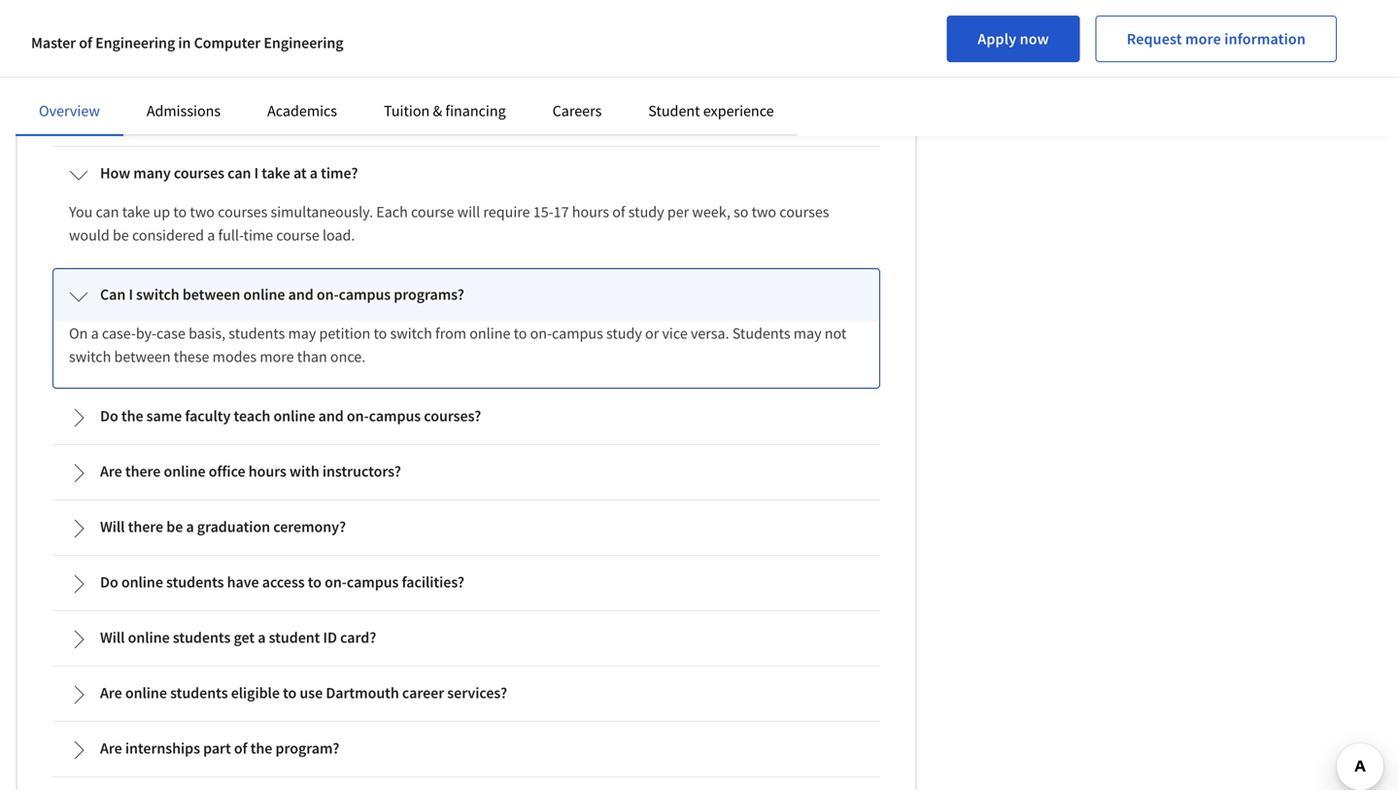 Task type: describe. For each thing, give the bounding box(es) containing it.
in inside the in association with coursera, such as the
[[763, 57, 775, 77]]

careers link
[[553, 101, 602, 121]]

take inside you can take up to two courses simultaneously. each course will require 15-17 hours of study per week, so two courses would be considered a full-time course load.
[[122, 202, 150, 221]]

specialization. these courses can help you build knowledge in the relevant subject areas and explore learning with dartmouth engineering and coursera.
[[69, 80, 842, 123]]

courses right so
[[780, 202, 829, 221]]

if
[[69, 57, 78, 77]]

experience
[[703, 101, 774, 121]]

you inside specialization. these courses can help you build knowledge in the relevant subject areas and explore learning with dartmouth engineering and coursera.
[[667, 80, 691, 100]]

are
[[108, 57, 129, 77]]

a left graduation in the left bottom of the page
[[186, 517, 194, 536]]

0 horizontal spatial degree
[[318, 57, 363, 77]]

how
[[100, 163, 130, 182]]

programs?
[[394, 285, 464, 304]]

admissions link
[[147, 101, 221, 121]]

such
[[166, 80, 197, 100]]

per
[[668, 202, 689, 221]]

on- up the instructors?
[[347, 406, 369, 425]]

do for do the same faculty teach online and on-campus courses?
[[100, 406, 118, 425]]

can inside you can take up to two courses simultaneously. each course will require 15-17 hours of study per week, so two courses would be considered a full-time course load.
[[96, 202, 119, 221]]

can for i
[[228, 163, 251, 182]]

facilities?
[[402, 572, 464, 592]]

between inside can i switch between online and on-campus programs? dropdown button
[[183, 285, 240, 304]]

considered
[[132, 225, 204, 245]]

0 horizontal spatial full
[[294, 57, 315, 77]]

there for will
[[128, 517, 163, 536]]

can i try a course before i apply or enroll in the full degree program?
[[100, 18, 548, 38]]

1 vertical spatial course
[[411, 202, 454, 221]]

the right part
[[250, 738, 272, 758]]

will there be a graduation ceremony? button
[[53, 501, 880, 554]]

services?
[[447, 683, 507, 702]]

and down these
[[537, 104, 562, 123]]

to left the use
[[283, 683, 297, 702]]

online inside on a case-by-case basis, students may petition to switch from online to on-campus study or vice versa. students may not switch between these modes more than once.
[[470, 323, 511, 343]]

1 two from the left
[[190, 202, 215, 221]]

course inside dropdown button
[[169, 18, 213, 38]]

before
[[217, 18, 260, 38]]

request more information
[[1127, 29, 1306, 49]]

internships
[[125, 738, 200, 758]]

a inside on a case-by-case basis, students may petition to switch from online to on-campus study or vice versa. students may not switch between these modes more than once.
[[91, 323, 99, 343]]

so
[[734, 202, 749, 221]]

vice
[[662, 323, 688, 343]]

0 vertical spatial not
[[132, 57, 154, 77]]

can i try a course before i apply or enroll in the full degree program? button
[[53, 3, 880, 55]]

load.
[[323, 225, 355, 245]]

the left same
[[121, 406, 143, 425]]

the inside specialization. these courses can help you build knowledge in the relevant subject areas and explore learning with dartmouth engineering and coursera.
[[821, 80, 842, 100]]

ceremony?
[[273, 517, 346, 536]]

how many courses can i take at a time?
[[100, 163, 358, 182]]

are there online office hours with instructors?
[[100, 461, 401, 481]]

computer
[[194, 33, 261, 52]]

0 horizontal spatial switch
[[69, 347, 111, 366]]

engineering up these
[[503, 57, 581, 77]]

do online students have access to on-campus facilities?
[[100, 572, 464, 592]]

enroll inside dropdown button
[[328, 18, 367, 38]]

2 may from the left
[[794, 323, 822, 343]]

are for are there online office hours with instructors?
[[100, 461, 122, 481]]

full-
[[218, 225, 244, 245]]

open
[[673, 57, 707, 77]]

between inside on a case-by-case basis, students may petition to switch from online to on-campus study or vice versa. students may not switch between these modes more than once.
[[114, 347, 171, 366]]

and down "once."
[[318, 406, 344, 425]]

the up program,
[[385, 18, 407, 38]]

or inside on a case-by-case basis, students may petition to switch from online to on-campus study or vice versa. students may not switch between these modes more than once.
[[645, 323, 659, 343]]

office
[[209, 461, 245, 481]]

can for help
[[609, 80, 632, 100]]

request more information button
[[1096, 16, 1337, 62]]

degree inside dropdown button
[[435, 18, 481, 38]]

to up as
[[196, 57, 210, 77]]

students for get
[[173, 628, 231, 647]]

students inside on a case-by-case basis, students may petition to switch from online to on-campus study or vice versa. students may not switch between these modes more than once.
[[229, 323, 285, 343]]

as
[[200, 80, 214, 100]]

modes
[[213, 347, 257, 366]]

basis,
[[189, 323, 226, 343]]

each
[[376, 202, 408, 221]]

1 vertical spatial program?
[[276, 738, 339, 758]]

instructors?
[[323, 461, 401, 481]]

can for can i switch between online and on-campus programs?
[[100, 285, 126, 304]]

students
[[733, 323, 791, 343]]

by-
[[136, 323, 157, 343]]

on
[[69, 323, 88, 343]]

&
[[433, 101, 442, 121]]

teach
[[234, 406, 270, 425]]

in association with coursera, such as the
[[69, 57, 852, 100]]

versa.
[[691, 323, 729, 343]]

hours inside you can take up to two courses simultaneously. each course will require 15-17 hours of study per week, so two courses would be considered a full-time course load.
[[572, 202, 609, 221]]

academics link
[[267, 101, 337, 121]]

offers
[[584, 57, 621, 77]]

several
[[624, 57, 670, 77]]

require
[[483, 202, 530, 221]]

up
[[153, 202, 170, 221]]

time
[[243, 225, 273, 245]]

learning
[[294, 104, 347, 123]]

from
[[435, 323, 467, 343]]

apply now
[[978, 29, 1049, 49]]

more inside button
[[1186, 29, 1221, 49]]

areas
[[176, 104, 211, 123]]

relevant
[[69, 104, 122, 123]]

apply
[[270, 18, 307, 38]]

you
[[69, 202, 93, 221]]

will for will there be a graduation ceremony?
[[100, 517, 125, 536]]

try
[[136, 18, 155, 38]]

a right try
[[158, 18, 166, 38]]

association
[[778, 57, 852, 77]]

card?
[[340, 628, 376, 647]]

do the same faculty teach online and on-campus courses? button
[[53, 390, 880, 443]]

week,
[[692, 202, 731, 221]]

campus inside on a case-by-case basis, students may petition to switch from online to on-campus study or vice versa. students may not switch between these modes more than once.
[[552, 323, 603, 343]]

information
[[1225, 29, 1306, 49]]

study for of
[[629, 202, 664, 221]]

graduation
[[197, 517, 270, 536]]

get
[[234, 628, 255, 647]]

many
[[133, 163, 171, 182]]

and up than
[[288, 285, 314, 304]]

2 list item from the top
[[52, 776, 880, 790]]

faculty
[[185, 406, 231, 425]]

in down computer
[[254, 57, 266, 77]]

1 may from the left
[[288, 323, 316, 343]]

the inside the in association with coursera, such as the
[[217, 80, 239, 100]]

same
[[146, 406, 182, 425]]

a right at
[[310, 163, 318, 182]]

dartmouth inside specialization. these courses can help you build knowledge in the relevant subject areas and explore learning with dartmouth engineering and coursera.
[[382, 104, 453, 123]]

to right access
[[308, 572, 322, 592]]

engineering up are
[[95, 33, 175, 52]]

be inside will there be a graduation ceremony? dropdown button
[[166, 517, 183, 536]]

would
[[69, 225, 110, 245]]

in inside specialization. these courses can help you build knowledge in the relevant subject areas and explore learning with dartmouth engineering and coursera.
[[805, 80, 818, 100]]

courses up full- at the top left
[[218, 202, 268, 221]]

2 two from the left
[[752, 202, 777, 221]]

full inside dropdown button
[[411, 18, 432, 38]]

overview
[[39, 101, 100, 121]]

apply now button
[[947, 16, 1080, 62]]

to down can i switch between online and on-campus programs? dropdown button
[[514, 323, 527, 343]]

these
[[174, 347, 209, 366]]

engineering inside specialization. these courses can help you build knowledge in the relevant subject areas and explore learning with dartmouth engineering and coursera.
[[456, 104, 534, 123]]

part
[[203, 738, 231, 758]]

case-
[[102, 323, 136, 343]]

with inside dropdown button
[[290, 461, 319, 481]]

and down as
[[214, 104, 239, 123]]

0 horizontal spatial enroll
[[213, 57, 251, 77]]

tuition
[[384, 101, 430, 121]]

take inside how many courses can i take at a time? dropdown button
[[262, 163, 290, 182]]



Task type: vqa. For each thing, say whether or not it's contained in the screenshot.
OVERVIEW link
yes



Task type: locate. For each thing, give the bounding box(es) containing it.
0 vertical spatial or
[[310, 18, 325, 38]]

program?
[[484, 18, 548, 38], [276, 738, 339, 758]]

students for have
[[166, 572, 224, 592]]

not right are
[[132, 57, 154, 77]]

courses
[[710, 57, 759, 77], [556, 80, 606, 100], [174, 163, 224, 182], [218, 202, 268, 221], [780, 202, 829, 221]]

i left the apply
[[263, 18, 267, 38]]

1 horizontal spatial course
[[276, 225, 320, 245]]

are internships part of the program?
[[100, 738, 339, 758]]

with inside the in association with coursera, such as the
[[69, 80, 98, 100]]

1 vertical spatial between
[[114, 347, 171, 366]]

there left graduation in the left bottom of the page
[[128, 517, 163, 536]]

2 vertical spatial course
[[276, 225, 320, 245]]

not right students
[[825, 323, 847, 343]]

student experience link
[[649, 101, 774, 121]]

can inside can i try a course before i apply or enroll in the full degree program? dropdown button
[[100, 18, 126, 38]]

1 horizontal spatial program?
[[484, 18, 548, 38]]

2 will from the top
[[100, 628, 125, 647]]

1 vertical spatial study
[[606, 323, 642, 343]]

engineering down specialization.
[[456, 104, 534, 123]]

0 horizontal spatial can
[[96, 202, 119, 221]]

can left "help"
[[609, 80, 632, 100]]

will for will online students get a student id card?
[[100, 628, 125, 647]]

are
[[100, 461, 122, 481], [100, 683, 122, 702], [100, 738, 122, 758]]

or left vice
[[645, 323, 659, 343]]

2 can from the top
[[100, 285, 126, 304]]

0 horizontal spatial you
[[81, 57, 105, 77]]

courses right many
[[174, 163, 224, 182]]

0 vertical spatial switch
[[136, 285, 179, 304]]

i inside can i switch between online and on-campus programs? dropdown button
[[129, 285, 133, 304]]

more right request
[[1186, 29, 1221, 49]]

0 vertical spatial hours
[[572, 202, 609, 221]]

switch down on
[[69, 347, 111, 366]]

the down association
[[821, 80, 842, 100]]

1 horizontal spatial enroll
[[328, 18, 367, 38]]

use
[[300, 683, 323, 702]]

2 vertical spatial dartmouth
[[326, 683, 399, 702]]

0 horizontal spatial course
[[169, 18, 213, 38]]

dartmouth inside are online students eligible to use dartmouth career services? dropdown button
[[326, 683, 399, 702]]

the right as
[[217, 80, 239, 100]]

have
[[227, 572, 259, 592]]

1 vertical spatial not
[[825, 323, 847, 343]]

enroll down computer
[[213, 57, 251, 77]]

there inside "are there online office hours with instructors?" dropdown button
[[125, 461, 161, 481]]

students for eligible
[[170, 683, 228, 702]]

courses up build
[[710, 57, 759, 77]]

1 vertical spatial take
[[122, 202, 150, 221]]

on- up petition
[[317, 285, 339, 304]]

students up modes
[[229, 323, 285, 343]]

1 list item from the top
[[52, 0, 880, 1]]

courses up careers
[[556, 80, 606, 100]]

access
[[262, 572, 305, 592]]

be left graduation in the left bottom of the page
[[166, 517, 183, 536]]

1 vertical spatial enroll
[[213, 57, 251, 77]]

subject
[[125, 104, 173, 123]]

switch left from
[[390, 323, 432, 343]]

in up ready
[[178, 33, 191, 52]]

degree down can i try a course before i apply or enroll in the full degree program?
[[318, 57, 363, 77]]

course left will
[[411, 202, 454, 221]]

full down the apply
[[294, 57, 315, 77]]

do online students have access to on-campus facilities? button
[[53, 557, 880, 609]]

2 vertical spatial can
[[96, 202, 119, 221]]

2 horizontal spatial can
[[609, 80, 632, 100]]

student
[[269, 628, 320, 647]]

1 vertical spatial can
[[228, 163, 251, 182]]

are inside dropdown button
[[100, 461, 122, 481]]

hours right office
[[249, 461, 287, 481]]

1 horizontal spatial two
[[752, 202, 777, 221]]

to
[[196, 57, 210, 77], [173, 202, 187, 221], [374, 323, 387, 343], [514, 323, 527, 343], [308, 572, 322, 592], [283, 683, 297, 702]]

0 vertical spatial enroll
[[328, 18, 367, 38]]

you
[[81, 57, 105, 77], [667, 80, 691, 100]]

0 vertical spatial program?
[[484, 18, 548, 38]]

students left get
[[173, 628, 231, 647]]

i inside how many courses can i take at a time? dropdown button
[[254, 163, 259, 182]]

1 vertical spatial with
[[350, 104, 379, 123]]

0 horizontal spatial with
[[69, 80, 98, 100]]

program? up these
[[484, 18, 548, 38]]

apply
[[978, 29, 1017, 49]]

0 horizontal spatial take
[[122, 202, 150, 221]]

may up than
[[288, 323, 316, 343]]

students left the eligible
[[170, 683, 228, 702]]

students
[[229, 323, 285, 343], [166, 572, 224, 592], [173, 628, 231, 647], [170, 683, 228, 702]]

0 vertical spatial do
[[100, 406, 118, 425]]

between up basis,
[[183, 285, 240, 304]]

course up ready
[[169, 18, 213, 38]]

take
[[262, 163, 290, 182], [122, 202, 150, 221]]

0 vertical spatial be
[[113, 225, 129, 245]]

list item down are internships part of the program? dropdown button on the bottom of the page
[[52, 776, 880, 790]]

0 horizontal spatial program?
[[276, 738, 339, 758]]

engineering
[[95, 33, 175, 52], [264, 33, 344, 52], [503, 57, 581, 77], [456, 104, 534, 123]]

1 horizontal spatial hours
[[572, 202, 609, 221]]

at
[[293, 163, 307, 182]]

the
[[385, 18, 407, 38], [269, 57, 291, 77], [217, 80, 239, 100], [821, 80, 842, 100], [121, 406, 143, 425], [250, 738, 272, 758]]

a inside you can take up to two courses simultaneously. each course will require 15-17 hours of study per week, so two courses would be considered a full-time course load.
[[207, 225, 215, 245]]

can i switch between online and on-campus programs?
[[100, 285, 464, 304]]

1 do from the top
[[100, 406, 118, 425]]

2 are from the top
[[100, 683, 122, 702]]

0 vertical spatial can
[[100, 18, 126, 38]]

1 vertical spatial be
[[166, 517, 183, 536]]

of right part
[[234, 738, 247, 758]]

between down by- in the left of the page
[[114, 347, 171, 366]]

1 vertical spatial you
[[667, 80, 691, 100]]

1 vertical spatial list item
[[52, 776, 880, 790]]

1 horizontal spatial between
[[183, 285, 240, 304]]

will
[[100, 517, 125, 536], [100, 628, 125, 647]]

list item
[[52, 0, 880, 1], [52, 776, 880, 790]]

be right the would
[[113, 225, 129, 245]]

3 are from the top
[[100, 738, 122, 758]]

you right if at top
[[81, 57, 105, 77]]

1 horizontal spatial be
[[166, 517, 183, 536]]

do for do online students have access to on-campus facilities?
[[100, 572, 118, 592]]

now
[[1020, 29, 1049, 49]]

you up student
[[667, 80, 691, 100]]

degree
[[435, 18, 481, 38], [318, 57, 363, 77]]

a
[[158, 18, 166, 38], [310, 163, 318, 182], [207, 225, 215, 245], [91, 323, 99, 343], [186, 517, 194, 536], [258, 628, 266, 647]]

1 horizontal spatial degree
[[435, 18, 481, 38]]

1 can from the top
[[100, 18, 126, 38]]

switch inside dropdown button
[[136, 285, 179, 304]]

help
[[635, 80, 664, 100]]

i left at
[[254, 163, 259, 182]]

will online students get a student id card?
[[100, 628, 376, 647]]

there down same
[[125, 461, 161, 481]]

1 horizontal spatial may
[[794, 323, 822, 343]]

with up ceremony? at the bottom left of the page
[[290, 461, 319, 481]]

0 horizontal spatial hours
[[249, 461, 287, 481]]

1 are from the top
[[100, 461, 122, 481]]

there for are
[[125, 461, 161, 481]]

0 vertical spatial of
[[79, 33, 92, 52]]

list item up can i try a course before i apply or enroll in the full degree program? dropdown button
[[52, 0, 880, 1]]

0 vertical spatial there
[[125, 461, 161, 481]]

how many courses can i take at a time? button
[[53, 147, 880, 200]]

on- inside on a case-by-case basis, students may petition to switch from online to on-campus study or vice versa. students may not switch between these modes more than once.
[[530, 323, 552, 343]]

1 vertical spatial or
[[645, 323, 659, 343]]

are online students eligible to use dartmouth career services? button
[[53, 667, 880, 720]]

1 vertical spatial dartmouth
[[382, 104, 453, 123]]

more
[[1186, 29, 1221, 49], [260, 347, 294, 366]]

1 vertical spatial of
[[613, 202, 625, 221]]

can inside dropdown button
[[228, 163, 251, 182]]

once.
[[330, 347, 366, 366]]

admissions
[[147, 101, 221, 121]]

take left at
[[262, 163, 290, 182]]

two right up
[[190, 202, 215, 221]]

study for campus
[[606, 323, 642, 343]]

be inside you can take up to two courses simultaneously. each course will require 15-17 hours of study per week, so two courses would be considered a full-time course load.
[[113, 225, 129, 245]]

specialization.
[[416, 80, 511, 100]]

campus
[[339, 285, 391, 304], [552, 323, 603, 343], [369, 406, 421, 425], [347, 572, 399, 592]]

1 horizontal spatial more
[[1186, 29, 1221, 49]]

0 vertical spatial degree
[[435, 18, 481, 38]]

be
[[113, 225, 129, 245], [166, 517, 183, 536]]

2 horizontal spatial of
[[613, 202, 625, 221]]

student
[[649, 101, 700, 121]]

can inside specialization. these courses can help you build knowledge in the relevant subject areas and explore learning with dartmouth engineering and coursera.
[[609, 80, 632, 100]]

0 vertical spatial are
[[100, 461, 122, 481]]

master of engineering in computer engineering
[[31, 33, 344, 52]]

switch up by- in the left of the page
[[136, 285, 179, 304]]

in up knowledge
[[763, 57, 775, 77]]

1 vertical spatial will
[[100, 628, 125, 647]]

0 vertical spatial you
[[81, 57, 105, 77]]

study left vice
[[606, 323, 642, 343]]

of inside you can take up to two courses simultaneously. each course will require 15-17 hours of study per week, so two courses would be considered a full-time course load.
[[613, 202, 625, 221]]

course
[[169, 18, 213, 38], [411, 202, 454, 221], [276, 225, 320, 245]]

0 horizontal spatial may
[[288, 323, 316, 343]]

will
[[457, 202, 480, 221]]

1 horizontal spatial take
[[262, 163, 290, 182]]

program? down the are online students eligible to use dartmouth career services?
[[276, 738, 339, 758]]

hours inside "are there online office hours with instructors?" dropdown button
[[249, 461, 287, 481]]

may
[[288, 323, 316, 343], [794, 323, 822, 343]]

careers
[[553, 101, 602, 121]]

on a case-by-case basis, students may petition to switch from online to on-campus study or vice versa. students may not switch between these modes more than once.
[[69, 323, 847, 366]]

to right up
[[173, 202, 187, 221]]

do
[[100, 406, 118, 425], [100, 572, 118, 592]]

1 horizontal spatial of
[[234, 738, 247, 758]]

0 horizontal spatial of
[[79, 33, 92, 52]]

two right so
[[752, 202, 777, 221]]

on- down can i switch between online and on-campus programs? dropdown button
[[530, 323, 552, 343]]

can left try
[[100, 18, 126, 38]]

full up if you are not ready to enroll in the full degree program, dartmouth engineering offers several open courses
[[411, 18, 432, 38]]

on-
[[317, 285, 339, 304], [530, 323, 552, 343], [347, 406, 369, 425], [325, 572, 347, 592]]

the down the apply
[[269, 57, 291, 77]]

17
[[554, 202, 569, 221]]

1 vertical spatial can
[[100, 285, 126, 304]]

in
[[370, 18, 382, 38], [178, 33, 191, 52], [254, 57, 266, 77], [763, 57, 775, 77], [805, 80, 818, 100]]

tuition & financing link
[[384, 101, 506, 121]]

not inside on a case-by-case basis, students may petition to switch from online to on-campus study or vice versa. students may not switch between these modes more than once.
[[825, 323, 847, 343]]

2 vertical spatial switch
[[69, 347, 111, 366]]

0 vertical spatial will
[[100, 517, 125, 536]]

of inside dropdown button
[[234, 738, 247, 758]]

0 vertical spatial study
[[629, 202, 664, 221]]

study inside you can take up to two courses simultaneously. each course will require 15-17 hours of study per week, so two courses would be considered a full-time course load.
[[629, 202, 664, 221]]

1 vertical spatial degree
[[318, 57, 363, 77]]

0 vertical spatial dartmouth
[[429, 57, 500, 77]]

or right the apply
[[310, 18, 325, 38]]

ready
[[157, 57, 193, 77]]

1 horizontal spatial or
[[645, 323, 659, 343]]

with left tuition
[[350, 104, 379, 123]]

can for can i try a course before i apply or enroll in the full degree program?
[[100, 18, 126, 38]]

hours
[[572, 202, 609, 221], [249, 461, 287, 481]]

0 horizontal spatial not
[[132, 57, 154, 77]]

of
[[79, 33, 92, 52], [613, 202, 625, 221], [234, 738, 247, 758]]

0 horizontal spatial be
[[113, 225, 129, 245]]

1 vertical spatial switch
[[390, 323, 432, 343]]

more left than
[[260, 347, 294, 366]]

explore
[[242, 104, 290, 123]]

degree up the in association with coursera, such as the
[[435, 18, 481, 38]]

hours right 17
[[572, 202, 609, 221]]

1 horizontal spatial can
[[228, 163, 251, 182]]

with inside specialization. these courses can help you build knowledge in the relevant subject areas and explore learning with dartmouth engineering and coursera.
[[350, 104, 379, 123]]

1 vertical spatial there
[[128, 517, 163, 536]]

with
[[69, 80, 98, 100], [350, 104, 379, 123], [290, 461, 319, 481]]

enroll right the apply
[[328, 18, 367, 38]]

online inside dropdown button
[[164, 461, 206, 481]]

0 horizontal spatial between
[[114, 347, 171, 366]]

study inside on a case-by-case basis, students may petition to switch from online to on-campus study or vice versa. students may not switch between these modes more than once.
[[606, 323, 642, 343]]

1 vertical spatial do
[[100, 572, 118, 592]]

petition
[[319, 323, 371, 343]]

0 horizontal spatial two
[[190, 202, 215, 221]]

more inside on a case-by-case basis, students may petition to switch from online to on-campus study or vice versa. students may not switch between these modes more than once.
[[260, 347, 294, 366]]

2 horizontal spatial course
[[411, 202, 454, 221]]

study left per
[[629, 202, 664, 221]]

build
[[694, 80, 728, 100]]

of right 17
[[613, 202, 625, 221]]

1 vertical spatial hours
[[249, 461, 287, 481]]

can up case-
[[100, 285, 126, 304]]

2 horizontal spatial with
[[350, 104, 379, 123]]

will online students get a student id card? button
[[53, 612, 880, 665]]

coursera,
[[101, 80, 163, 100]]

in up program,
[[370, 18, 382, 38]]

i
[[129, 18, 133, 38], [263, 18, 267, 38], [254, 163, 259, 182], [129, 285, 133, 304]]

2 vertical spatial of
[[234, 738, 247, 758]]

can
[[100, 18, 126, 38], [100, 285, 126, 304]]

in inside can i try a course before i apply or enroll in the full degree program? dropdown button
[[370, 18, 382, 38]]

0 vertical spatial with
[[69, 80, 98, 100]]

1 vertical spatial full
[[294, 57, 315, 77]]

may right students
[[794, 323, 822, 343]]

are online students eligible to use dartmouth career services?
[[100, 683, 507, 702]]

courses inside dropdown button
[[174, 163, 224, 182]]

1 horizontal spatial full
[[411, 18, 432, 38]]

i left try
[[129, 18, 133, 38]]

career
[[402, 683, 444, 702]]

financing
[[446, 101, 506, 121]]

of right master
[[79, 33, 92, 52]]

there inside will there be a graduation ceremony? dropdown button
[[128, 517, 163, 536]]

in down association
[[805, 80, 818, 100]]

1 will from the top
[[100, 517, 125, 536]]

0 vertical spatial list item
[[52, 0, 880, 1]]

study
[[629, 202, 664, 221], [606, 323, 642, 343]]

master
[[31, 33, 76, 52]]

id
[[323, 628, 337, 647]]

engineering right before
[[264, 33, 344, 52]]

or inside dropdown button
[[310, 18, 325, 38]]

courses inside specialization. these courses can help you build knowledge in the relevant subject areas and explore learning with dartmouth engineering and coursera.
[[556, 80, 606, 100]]

2 horizontal spatial switch
[[390, 323, 432, 343]]

full
[[411, 18, 432, 38], [294, 57, 315, 77]]

can inside can i switch between online and on-campus programs? dropdown button
[[100, 285, 126, 304]]

2 vertical spatial are
[[100, 738, 122, 758]]

2 do from the top
[[100, 572, 118, 592]]

0 horizontal spatial or
[[310, 18, 325, 38]]

students left the have
[[166, 572, 224, 592]]

a left full- at the top left
[[207, 225, 215, 245]]

tuition & financing
[[384, 101, 506, 121]]

student experience
[[649, 101, 774, 121]]

can right you in the left top of the page
[[96, 202, 119, 221]]

0 vertical spatial course
[[169, 18, 213, 38]]

can left at
[[228, 163, 251, 182]]

1 horizontal spatial with
[[290, 461, 319, 481]]

0 horizontal spatial more
[[260, 347, 294, 366]]

than
[[297, 347, 327, 366]]

with up overview
[[69, 80, 98, 100]]

a right on
[[91, 323, 99, 343]]

to right petition
[[374, 323, 387, 343]]

0 vertical spatial take
[[262, 163, 290, 182]]

0 vertical spatial full
[[411, 18, 432, 38]]

0 vertical spatial between
[[183, 285, 240, 304]]

on- right access
[[325, 572, 347, 592]]

a right get
[[258, 628, 266, 647]]

can i switch between online and on-campus programs? button
[[53, 269, 880, 321]]

1 vertical spatial are
[[100, 683, 122, 702]]

1 horizontal spatial you
[[667, 80, 691, 100]]

i up case-
[[129, 285, 133, 304]]

2 vertical spatial with
[[290, 461, 319, 481]]

1 vertical spatial more
[[260, 347, 294, 366]]

are for are internships part of the program?
[[100, 738, 122, 758]]

1 horizontal spatial not
[[825, 323, 847, 343]]

take left up
[[122, 202, 150, 221]]

request
[[1127, 29, 1182, 49]]

knowledge
[[731, 80, 802, 100]]

online
[[243, 285, 285, 304], [470, 323, 511, 343], [274, 406, 315, 425], [164, 461, 206, 481], [121, 572, 163, 592], [128, 628, 170, 647], [125, 683, 167, 702]]

coursera.
[[566, 104, 628, 123]]

case
[[157, 323, 186, 343]]

0 vertical spatial more
[[1186, 29, 1221, 49]]

to inside you can take up to two courses simultaneously. each course will require 15-17 hours of study per week, so two courses would be considered a full-time course load.
[[173, 202, 187, 221]]

are for are online students eligible to use dartmouth career services?
[[100, 683, 122, 702]]

0 vertical spatial can
[[609, 80, 632, 100]]

course down simultaneously.
[[276, 225, 320, 245]]

1 horizontal spatial switch
[[136, 285, 179, 304]]



